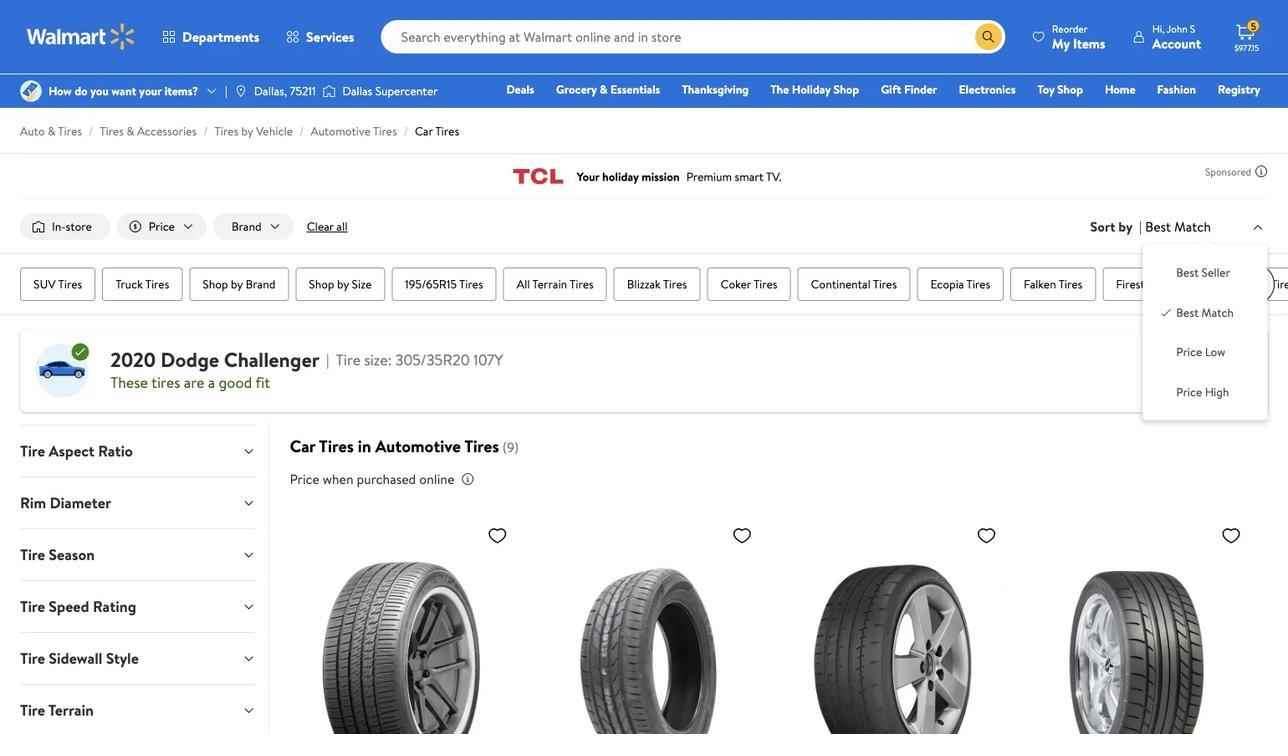 Task type: locate. For each thing, give the bounding box(es) containing it.
add to favorites list, atturo az850 305/35r20 107y xl tire image
[[732, 525, 752, 546]]

2 horizontal spatial |
[[1139, 218, 1142, 236]]

hi,
[[1152, 21, 1165, 36]]

a
[[208, 372, 215, 393]]

3 / from the left
[[300, 123, 304, 139]]

by inside "sort and filter section" element
[[1119, 218, 1133, 236]]

shop by size link
[[296, 268, 385, 301]]

 image right 75211
[[322, 83, 336, 100]]

tires right 'ecopia'
[[966, 276, 990, 292]]

tire sidewall style tab
[[7, 633, 269, 684]]

tires
[[58, 123, 82, 139], [100, 123, 124, 139], [215, 123, 238, 139], [373, 123, 397, 139], [435, 123, 459, 139], [58, 276, 82, 292], [145, 276, 169, 292], [459, 276, 483, 292], [570, 276, 594, 292], [663, 276, 687, 292], [754, 276, 778, 292], [873, 276, 897, 292], [966, 276, 990, 292], [1059, 276, 1083, 292], [1166, 276, 1190, 292], [319, 435, 354, 458], [464, 435, 499, 458]]

1 vertical spatial car
[[290, 435, 315, 458]]

car left in
[[290, 435, 315, 458]]

0 horizontal spatial automotive
[[311, 123, 371, 139]]

tire width tab
[[7, 374, 269, 425]]

1 vertical spatial terrain
[[48, 700, 94, 721]]

by right the sort
[[1119, 218, 1133, 236]]

match inside dropdown button
[[1174, 217, 1211, 236]]

next slide for chipmodule list image
[[1235, 264, 1275, 305]]

tires down how do you want your items?
[[100, 123, 124, 139]]

1 horizontal spatial  image
[[322, 83, 336, 100]]

 image for dallas supercenter
[[322, 83, 336, 100]]

tires left "vehicle"
[[215, 123, 238, 139]]

how do you want your items?
[[49, 83, 198, 99]]

tires right continental
[[873, 276, 897, 292]]

0 vertical spatial best match
[[1145, 217, 1211, 236]]

| inside "sort and filter section" element
[[1139, 218, 1142, 236]]

brand down brand dropdown button
[[246, 276, 275, 292]]

dallas,
[[254, 83, 287, 99]]

in-store
[[52, 218, 92, 235]]

/ right "vehicle"
[[300, 123, 304, 139]]

one debit link
[[1125, 104, 1196, 122]]

fashion link
[[1150, 80, 1204, 98]]

add to favorites list, yokohama advan apex v601 uhp 305/35r20 107y xl passenger tire fits: 2018 dodge challenger srt hellcat widebody, 2019 dodge challenger srt hellcat redeye widebody image
[[977, 525, 997, 546]]

2 horizontal spatial &
[[600, 81, 608, 97]]

season
[[49, 545, 95, 566]]

1 horizontal spatial car
[[415, 123, 433, 139]]

0 vertical spatial brand
[[232, 218, 262, 235]]

by left size
[[337, 276, 349, 292]]

tires right the blizzak
[[663, 276, 687, 292]]

& right "grocery"
[[600, 81, 608, 97]]

1 horizontal spatial automotive
[[375, 435, 461, 458]]

tire left 'aspect'
[[20, 441, 45, 462]]

by down brand dropdown button
[[231, 276, 243, 292]]

one
[[1132, 105, 1157, 121]]

(9)
[[503, 438, 519, 457]]

brand up shop by brand
[[232, 218, 262, 235]]

terrain for tire
[[48, 700, 94, 721]]

tire left season
[[20, 545, 45, 566]]

by for shop by brand
[[231, 276, 243, 292]]

best right best match radio
[[1176, 304, 1199, 321]]

ecopia tires link
[[917, 268, 1004, 301]]

coker tires link
[[707, 268, 791, 301]]

best right sort by |
[[1145, 217, 1171, 236]]

continental
[[811, 276, 871, 292]]

0 horizontal spatial  image
[[234, 84, 247, 98]]

clear all button
[[300, 213, 354, 240]]

auto & tires link
[[20, 123, 82, 139]]

2 vertical spatial |
[[326, 350, 329, 371]]

price high
[[1176, 384, 1229, 400]]

tire inside tire sidewall style dropdown button
[[20, 648, 45, 669]]

sponsored
[[1205, 164, 1251, 179]]

tire inside 2020 dodge challenger | tire size: 305/35r20 107y these tires are a good fit
[[336, 350, 361, 371]]

store
[[66, 218, 92, 235]]

1 vertical spatial |
[[1139, 218, 1142, 236]]

departments button
[[149, 17, 273, 57]]

tire inside tire season dropdown button
[[20, 545, 45, 566]]

1 horizontal spatial &
[[126, 123, 134, 139]]

walmart image
[[27, 23, 136, 50]]

0 vertical spatial terrain
[[532, 276, 567, 292]]

the
[[771, 81, 789, 97]]

0 horizontal spatial &
[[48, 123, 56, 139]]

tires
[[151, 372, 180, 393]]

tire for tire season
[[20, 545, 45, 566]]

truck tires link
[[102, 268, 183, 301]]

mickey thompson street comp 305/35r20 107y tire fits: 2018 dodge challenger srt hellcat widebody, 2019 dodge challenger srt hellcat redeye widebody image
[[1027, 519, 1248, 734]]

purchased
[[357, 470, 416, 489]]

dallas supercenter
[[342, 83, 438, 99]]

match down seller
[[1202, 304, 1234, 321]]

firestone tires
[[1116, 276, 1190, 292]]

price inside dropdown button
[[149, 218, 175, 235]]

departments
[[182, 28, 259, 46]]

2020 dodge challenger | tire size: 305/35r20 107y these tires are a good fit
[[110, 346, 503, 393]]

suv
[[33, 276, 56, 292]]

 image
[[20, 80, 42, 102]]

tire season
[[20, 545, 95, 566]]

0 vertical spatial best
[[1145, 217, 1171, 236]]

1 horizontal spatial terrain
[[532, 276, 567, 292]]

tires right coker
[[754, 276, 778, 292]]

 image
[[322, 83, 336, 100], [234, 84, 247, 98]]

tire terrain button
[[7, 685, 269, 734]]

price left high
[[1176, 384, 1202, 400]]

 image left dallas,
[[234, 84, 247, 98]]

| up auto & tires / tires & accessories / tires by vehicle / automotive tires / car tires
[[225, 83, 227, 99]]

are
[[184, 372, 204, 393]]

the holiday shop link
[[763, 80, 867, 98]]

by for sort by |
[[1119, 218, 1133, 236]]

& for tires
[[48, 123, 56, 139]]

shop right holiday
[[833, 81, 859, 97]]

all terrain tires
[[517, 276, 594, 292]]

car
[[415, 123, 433, 139], [290, 435, 315, 458]]

tire inside tire width dropdown button
[[20, 389, 45, 410]]

hercules
[[1224, 276, 1269, 292]]

match up best seller on the right top of page
[[1174, 217, 1211, 236]]

best
[[1145, 217, 1171, 236], [1176, 265, 1199, 281], [1176, 304, 1199, 321]]

rating
[[93, 597, 136, 618]]

automotive up online
[[375, 435, 461, 458]]

fit
[[255, 372, 270, 393]]

1 horizontal spatial |
[[326, 350, 329, 371]]

sort
[[1090, 218, 1115, 236]]

& left accessories
[[126, 123, 134, 139]]

ecopia tires
[[930, 276, 990, 292]]

coker
[[721, 276, 751, 292]]

automotive down dallas
[[311, 123, 371, 139]]

0 vertical spatial |
[[225, 83, 227, 99]]

car tires in automotive tires (9)
[[290, 435, 519, 458]]

0 horizontal spatial car
[[290, 435, 315, 458]]

tire for tire aspect ratio
[[20, 441, 45, 462]]

registry one debit
[[1132, 81, 1261, 121]]

/ right accessories
[[203, 123, 208, 139]]

shop
[[833, 81, 859, 97], [1057, 81, 1083, 97], [203, 276, 228, 292], [309, 276, 334, 292]]

tire left speed at the bottom
[[20, 597, 45, 618]]

shop right 'toy'
[[1057, 81, 1083, 97]]

account
[[1152, 34, 1201, 52]]

price up truck tires on the left top of page
[[149, 218, 175, 235]]

/ right "auto & tires" link
[[89, 123, 93, 139]]

falken azenis fk460 a/s uhp 305/35zr20 107y xl passenger tire image
[[293, 519, 514, 734]]

automotive tires link
[[311, 123, 397, 139]]

tire left size:
[[336, 350, 361, 371]]

tire season tab
[[7, 530, 269, 581]]

0 vertical spatial car
[[415, 123, 433, 139]]

tires left (9) on the bottom
[[464, 435, 499, 458]]

0 horizontal spatial terrain
[[48, 700, 94, 721]]

tire season button
[[7, 530, 269, 581]]

electronics link
[[951, 80, 1023, 98]]

shop by brand
[[203, 276, 275, 292]]

best match up best seller on the right top of page
[[1145, 217, 1211, 236]]

option group
[[1156, 258, 1254, 407]]

| right the sort
[[1139, 218, 1142, 236]]

tire width
[[20, 389, 89, 410]]

1 vertical spatial best match
[[1176, 304, 1234, 321]]

option group containing best seller
[[1156, 258, 1254, 407]]

tire left sidewall
[[20, 648, 45, 669]]

tire for tire sidewall style
[[20, 648, 45, 669]]

truck
[[116, 276, 143, 292]]

car down the supercenter
[[415, 123, 433, 139]]

& right auto
[[48, 123, 56, 139]]

speed
[[49, 597, 89, 618]]

price for price high
[[1176, 384, 1202, 400]]

terrain down sidewall
[[48, 700, 94, 721]]

services
[[306, 28, 354, 46]]

best left seller
[[1176, 265, 1199, 281]]

essentials
[[610, 81, 660, 97]]

match
[[1174, 217, 1211, 236], [1202, 304, 1234, 321]]

challenger
[[224, 346, 319, 374]]

sort by |
[[1090, 218, 1142, 236]]

tire right hercules
[[1271, 276, 1288, 292]]

rim diameter tab
[[7, 478, 269, 529]]

suv tires link
[[20, 268, 96, 301]]

tire speed rating tab
[[7, 582, 269, 633]]

| left size:
[[326, 350, 329, 371]]

auto & tires / tires & accessories / tires by vehicle / automotive tires / car tires
[[20, 123, 459, 139]]

price left when
[[290, 470, 319, 489]]

tire inside the hercules tire link
[[1271, 276, 1288, 292]]

dodge
[[161, 346, 219, 374]]

items?
[[165, 83, 198, 99]]

clear
[[307, 218, 334, 235]]

2 vertical spatial best
[[1176, 304, 1199, 321]]

price left low
[[1176, 344, 1202, 360]]

0 vertical spatial automotive
[[311, 123, 371, 139]]

walmart+ link
[[1203, 104, 1268, 122]]

terrain for all
[[532, 276, 567, 292]]

shop down brand dropdown button
[[203, 276, 228, 292]]

tire inside dropdown button
[[20, 441, 45, 462]]

tire inside tire speed rating "dropdown button"
[[20, 597, 45, 618]]

tire inside tire terrain dropdown button
[[20, 700, 45, 721]]

tire left width at the bottom left
[[20, 389, 45, 410]]

suv tires
[[33, 276, 82, 292]]

 image for dallas, 75211
[[234, 84, 247, 98]]

size:
[[364, 350, 392, 371]]

terrain right all
[[532, 276, 567, 292]]

price
[[149, 218, 175, 235], [1176, 344, 1202, 360], [1176, 384, 1202, 400], [290, 470, 319, 489]]

tires right truck in the top left of the page
[[145, 276, 169, 292]]

5
[[1251, 19, 1256, 33]]

0 vertical spatial match
[[1174, 217, 1211, 236]]

tire down tire sidewall style
[[20, 700, 45, 721]]

car tires link
[[415, 123, 459, 139]]

tires right auto
[[58, 123, 82, 139]]

sort and filter section element
[[0, 200, 1288, 254]]

/ left car tires link
[[404, 123, 408, 139]]

terrain inside dropdown button
[[48, 700, 94, 721]]

best match right best match radio
[[1176, 304, 1234, 321]]



Task type: describe. For each thing, give the bounding box(es) containing it.
how
[[49, 83, 72, 99]]

tires down the supercenter
[[435, 123, 459, 139]]

tire aspect ratio
[[20, 441, 133, 462]]

home link
[[1097, 80, 1143, 98]]

continental tires
[[811, 276, 897, 292]]

blizzak
[[627, 276, 661, 292]]

$977.15
[[1235, 42, 1259, 53]]

registry
[[1218, 81, 1261, 97]]

yokohama advan apex v601 uhp 305/35r20 107y xl passenger tire fits: 2018 dodge challenger srt hellcat widebody, 2019 dodge challenger srt hellcat redeye widebody image
[[782, 519, 1003, 734]]

in
[[358, 435, 371, 458]]

best seller
[[1176, 265, 1230, 281]]

seller
[[1202, 265, 1230, 281]]

registry link
[[1210, 80, 1268, 98]]

falken
[[1024, 276, 1056, 292]]

coker tires
[[721, 276, 778, 292]]

price for price low
[[1176, 344, 1202, 360]]

tires inside "link"
[[754, 276, 778, 292]]

tire terrain tab
[[7, 685, 269, 734]]

online
[[419, 470, 454, 489]]

tires right suv
[[58, 276, 82, 292]]

add to favorites list, mickey thompson street comp 305/35r20 107y tire fits: 2018 dodge challenger srt hellcat widebody, 2019 dodge challenger srt hellcat redeye widebody image
[[1221, 525, 1241, 546]]

services button
[[273, 17, 368, 57]]

search icon image
[[982, 30, 995, 43]]

rim
[[20, 493, 46, 514]]

| inside 2020 dodge challenger | tire size: 305/35r20 107y these tires are a good fit
[[326, 350, 329, 371]]

these
[[110, 372, 148, 393]]

shop by brand link
[[189, 268, 289, 301]]

gift finder link
[[873, 80, 945, 98]]

shop by size
[[309, 276, 372, 292]]

by for shop by size
[[337, 276, 349, 292]]

tires right all
[[570, 276, 594, 292]]

1 / from the left
[[89, 123, 93, 139]]

fashion
[[1157, 81, 1196, 97]]

gift
[[881, 81, 901, 97]]

clear all
[[307, 218, 348, 235]]

tires down dallas supercenter
[[373, 123, 397, 139]]

195/65r15
[[405, 276, 457, 292]]

by left "vehicle"
[[241, 123, 253, 139]]

holiday
[[792, 81, 831, 97]]

toy
[[1038, 81, 1055, 97]]

tire terrain
[[20, 700, 94, 721]]

falken tires link
[[1011, 268, 1096, 301]]

falken tires
[[1024, 276, 1083, 292]]

blizzak tires link
[[614, 268, 700, 301]]

in-store button
[[20, 213, 110, 240]]

high
[[1205, 384, 1229, 400]]

when
[[323, 470, 354, 489]]

1 vertical spatial automotive
[[375, 435, 461, 458]]

diameter
[[50, 493, 111, 514]]

items
[[1073, 34, 1106, 52]]

tires up best match radio
[[1166, 276, 1190, 292]]

brand inside dropdown button
[[232, 218, 262, 235]]

rim diameter
[[20, 493, 111, 514]]

4 / from the left
[[404, 123, 408, 139]]

tires right 195/65r15
[[459, 276, 483, 292]]

good
[[219, 372, 252, 393]]

debit
[[1160, 105, 1189, 121]]

best inside dropdown button
[[1145, 217, 1171, 236]]

tire for tire speed rating
[[20, 597, 45, 618]]

all terrain tires link
[[503, 268, 607, 301]]

hi, john s account
[[1152, 21, 1201, 52]]

2 / from the left
[[203, 123, 208, 139]]

my
[[1052, 34, 1070, 52]]

deals
[[506, 81, 534, 97]]

tire sidewall style button
[[7, 633, 269, 684]]

tires left in
[[319, 435, 354, 458]]

tires & accessories link
[[100, 123, 197, 139]]

walmart+
[[1211, 105, 1261, 121]]

blizzak tires
[[627, 276, 687, 292]]

add to favorites list, falken azenis fk460 a/s uhp 305/35zr20 107y xl passenger tire image
[[487, 525, 508, 546]]

Best Match radio
[[1160, 304, 1173, 318]]

Walmart Site-Wide search field
[[381, 20, 1005, 54]]

hercules tire
[[1224, 276, 1288, 292]]

gift finder
[[881, 81, 937, 97]]

reorder my items
[[1052, 21, 1106, 52]]

hercules tire link
[[1210, 268, 1288, 301]]

tire speed rating button
[[7, 582, 269, 633]]

firestone tires link
[[1103, 268, 1204, 301]]

tires by vehicle link
[[215, 123, 293, 139]]

truck tires
[[116, 276, 169, 292]]

ecopia
[[930, 276, 964, 292]]

1 vertical spatial best
[[1176, 265, 1199, 281]]

tire aspect ratio tab
[[7, 426, 269, 477]]

107y
[[473, 350, 503, 371]]

price for price
[[149, 218, 175, 235]]

price for price when purchased online
[[290, 470, 319, 489]]

1 vertical spatial brand
[[246, 276, 275, 292]]

toy shop
[[1038, 81, 1083, 97]]

0 horizontal spatial |
[[225, 83, 227, 99]]

width
[[49, 389, 89, 410]]

your
[[139, 83, 162, 99]]

reorder
[[1052, 21, 1088, 36]]

shop left size
[[309, 276, 334, 292]]

vehicle type: car and truck image
[[33, 342, 90, 399]]

tire for tire terrain
[[20, 700, 45, 721]]

atturo az850 305/35r20 107y xl tire image
[[538, 519, 759, 734]]

Search search field
[[381, 20, 1005, 54]]

legal information image
[[461, 473, 475, 486]]

price button
[[117, 213, 207, 240]]

1 vertical spatial match
[[1202, 304, 1234, 321]]

toy shop link
[[1030, 80, 1091, 98]]

best match inside option group
[[1176, 304, 1234, 321]]

& for essentials
[[600, 81, 608, 97]]

continental tires link
[[798, 268, 910, 301]]

in-
[[52, 218, 66, 235]]

john
[[1167, 21, 1188, 36]]

the holiday shop
[[771, 81, 859, 97]]

tire for tire width
[[20, 389, 45, 410]]

grocery
[[556, 81, 597, 97]]

dallas, 75211
[[254, 83, 316, 99]]

ad disclaimer and feedback for skylinedisplayad image
[[1255, 165, 1268, 178]]

vehicle
[[256, 123, 293, 139]]

thanksgiving
[[682, 81, 749, 97]]

195/65r15 tires
[[405, 276, 483, 292]]

thanksgiving link
[[674, 80, 756, 98]]

tires right falken
[[1059, 276, 1083, 292]]

brand button
[[213, 213, 293, 240]]

do
[[75, 83, 88, 99]]

best match inside dropdown button
[[1145, 217, 1211, 236]]



Task type: vqa. For each thing, say whether or not it's contained in the screenshot.
125MCG,
no



